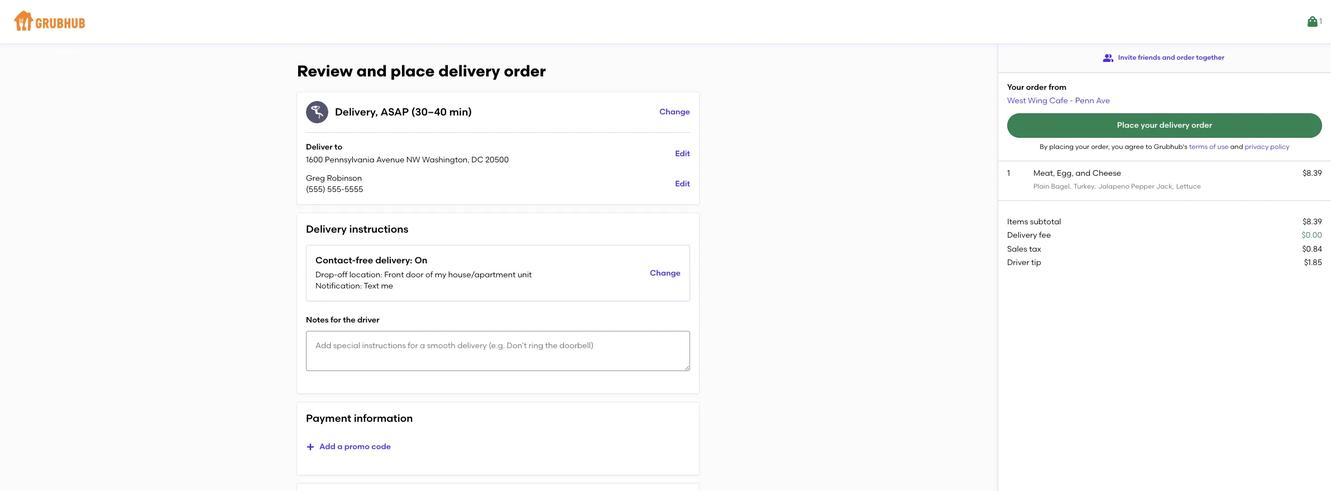 Task type: describe. For each thing, give the bounding box(es) containing it.
to inside deliver to 1600 pennsylvania avenue nw washington , dc 20500
[[335, 142, 342, 152]]

notes for the driver
[[306, 316, 380, 325]]

$8.39 for $8.39 plain bagel turkey jalapeno pepper jack lettuce
[[1303, 169, 1323, 178]]

your order from west wing cafe - penn ave
[[1008, 83, 1110, 105]]

:
[[410, 255, 413, 266]]

greg
[[306, 173, 325, 183]]

edit button for greg robinson (555) 555-5555
[[675, 174, 690, 194]]

order inside your order from west wing cafe - penn ave
[[1026, 83, 1047, 92]]

delivery , asap (30–40 min)
[[335, 105, 472, 118]]

and up turkey
[[1076, 169, 1091, 178]]

house/apartment
[[448, 270, 516, 280]]

dc
[[472, 155, 484, 165]]

1 vertical spatial 1
[[1008, 169, 1010, 178]]

information
[[354, 412, 413, 425]]

and inside 'button'
[[1163, 54, 1176, 62]]

tax
[[1030, 244, 1042, 254]]

driver
[[357, 316, 380, 325]]

notes
[[306, 316, 329, 325]]

my
[[435, 270, 447, 280]]

$8.39 for $8.39
[[1303, 217, 1323, 227]]

instructions
[[349, 223, 409, 236]]

payment information
[[306, 412, 413, 425]]

your inside button
[[1141, 120, 1158, 130]]

invite
[[1119, 54, 1137, 62]]

from
[[1049, 83, 1067, 92]]

review and place delivery order
[[297, 61, 546, 80]]

$0.00
[[1302, 231, 1323, 240]]

tip
[[1032, 258, 1042, 267]]

driver tip
[[1008, 258, 1042, 267]]

greg robinson (555) 555-5555
[[306, 173, 363, 194]]

change button for drop-off location:
[[650, 264, 681, 284]]

edit button for deliver to 1600 pennsylvania avenue nw washington , dc 20500
[[675, 144, 690, 164]]

lettuce
[[1177, 182, 1201, 190]]

1 vertical spatial your
[[1076, 143, 1090, 151]]

sales
[[1008, 244, 1028, 254]]

items subtotal
[[1008, 217, 1062, 227]]

place
[[1118, 120, 1139, 130]]

me
[[381, 282, 393, 291]]

555-
[[327, 185, 345, 194]]

free
[[356, 255, 373, 266]]

privacy policy link
[[1245, 143, 1290, 151]]

grubhub's
[[1154, 143, 1188, 151]]

payment
[[306, 412, 351, 425]]

front
[[384, 270, 404, 280]]

together
[[1197, 54, 1225, 62]]

plain
[[1034, 182, 1050, 190]]

1600
[[306, 155, 323, 165]]

and right use
[[1231, 143, 1244, 151]]

deliver
[[306, 142, 333, 152]]

(30–40
[[411, 105, 447, 118]]

1 inside button
[[1320, 17, 1323, 26]]

delivery fee
[[1008, 231, 1051, 240]]

edit for deliver to 1600 pennsylvania avenue nw washington , dc 20500
[[675, 149, 690, 158]]

your
[[1008, 83, 1025, 92]]

notification:
[[316, 282, 362, 291]]

pennsylvania
[[325, 155, 375, 165]]

0 horizontal spatial ,
[[375, 105, 378, 118]]

ave
[[1096, 96, 1110, 105]]

Notes for the driver text field
[[306, 331, 690, 371]]

delivery right delivery icon on the left top
[[335, 105, 375, 118]]

location:
[[350, 270, 383, 280]]

$0.84
[[1303, 244, 1323, 254]]

items
[[1008, 217, 1029, 227]]

1 horizontal spatial to
[[1146, 143, 1153, 151]]

main navigation navigation
[[0, 0, 1332, 44]]

west
[[1008, 96, 1026, 105]]

placing
[[1050, 143, 1074, 151]]

off
[[338, 270, 348, 280]]

nw
[[406, 155, 420, 165]]

sales tax
[[1008, 244, 1042, 254]]

terms of use link
[[1190, 143, 1231, 151]]

1 button
[[1306, 12, 1323, 32]]

egg,
[[1057, 169, 1074, 178]]

for
[[331, 316, 341, 325]]

contact-free delivery : on drop-off location: front door of my house/apartment unit notification: text me
[[316, 255, 532, 291]]

delivery up 'min)' on the left top of page
[[439, 61, 500, 80]]

agree
[[1125, 143, 1144, 151]]

$8.39 plain bagel turkey jalapeno pepper jack lettuce
[[1034, 169, 1323, 190]]



Task type: vqa. For each thing, say whether or not it's contained in the screenshot.
* Maximum 20 referrals per referrer. Referred friends must be first-time Grubhub diners (includes Seamless and all affiliated brands) and redeem the code using referrer's personal code or link. Promo only valid on orders of $15 or more (before tax, tip, and fees). Additional terms and restrictions apply.
no



Task type: locate. For each thing, give the bounding box(es) containing it.
by
[[1040, 143, 1048, 151]]

drop-
[[316, 270, 338, 280]]

cheese
[[1093, 169, 1122, 178]]

2 edit button from the top
[[675, 174, 690, 194]]

1 vertical spatial change
[[650, 269, 681, 278]]

a
[[337, 442, 343, 452]]

turkey
[[1074, 182, 1095, 190]]

0 vertical spatial $8.39
[[1303, 169, 1323, 178]]

1 vertical spatial $8.39
[[1303, 217, 1323, 227]]

change for asap (30–40 min)
[[660, 107, 690, 116]]

1 horizontal spatial delivery
[[1008, 231, 1038, 240]]

on
[[415, 255, 428, 266]]

delivery
[[306, 223, 347, 236], [1008, 231, 1038, 240]]

the
[[343, 316, 356, 325]]

of left use
[[1210, 143, 1216, 151]]

to up pennsylvania
[[335, 142, 342, 152]]

fee
[[1039, 231, 1051, 240]]

order inside button
[[1192, 120, 1213, 130]]

(555)
[[306, 185, 325, 194]]

0 horizontal spatial 1
[[1008, 169, 1010, 178]]

1 vertical spatial of
[[426, 270, 433, 280]]

delivery
[[439, 61, 500, 80], [335, 105, 375, 118], [1160, 120, 1190, 130], [375, 255, 410, 266]]

and left place
[[357, 61, 387, 80]]

to right agree
[[1146, 143, 1153, 151]]

your left order,
[[1076, 143, 1090, 151]]

1 vertical spatial edit button
[[675, 174, 690, 194]]

add a promo code
[[319, 442, 391, 452]]

use
[[1218, 143, 1229, 151]]

1 edit button from the top
[[675, 144, 690, 164]]

wing
[[1028, 96, 1048, 105]]

invite friends and order together
[[1119, 54, 1225, 62]]

invite friends and order together button
[[1103, 48, 1225, 68]]

1 horizontal spatial of
[[1210, 143, 1216, 151]]

delivery inside contact-free delivery : on drop-off location: front door of my house/apartment unit notification: text me
[[375, 255, 410, 266]]

20500
[[486, 155, 509, 165]]

$8.39
[[1303, 169, 1323, 178], [1303, 217, 1323, 227]]

, left asap
[[375, 105, 378, 118]]

0 horizontal spatial to
[[335, 142, 342, 152]]

1 vertical spatial ,
[[468, 155, 470, 165]]

cafe
[[1050, 96, 1068, 105]]

0 vertical spatial 1
[[1320, 17, 1323, 26]]

order,
[[1091, 143, 1110, 151]]

bagel
[[1051, 182, 1070, 190]]

policy
[[1271, 143, 1290, 151]]

1 horizontal spatial 1
[[1320, 17, 1323, 26]]

delivery up sales tax
[[1008, 231, 1038, 240]]

west wing cafe - penn ave link
[[1008, 96, 1110, 105]]

order
[[1177, 54, 1195, 62], [504, 61, 546, 80], [1026, 83, 1047, 92], [1192, 120, 1213, 130]]

delivery for delivery instructions
[[306, 223, 347, 236]]

0 horizontal spatial your
[[1076, 143, 1090, 151]]

1 vertical spatial edit
[[675, 179, 690, 189]]

change for drop-off location:
[[650, 269, 681, 278]]

door
[[406, 270, 424, 280]]

privacy
[[1245, 143, 1269, 151]]

promo
[[345, 442, 370, 452]]

avenue
[[376, 155, 405, 165]]

code
[[372, 442, 391, 452]]

terms
[[1190, 143, 1208, 151]]

0 vertical spatial change button
[[660, 102, 690, 122]]

2 edit from the top
[[675, 179, 690, 189]]

penn
[[1076, 96, 1095, 105]]

add a promo code button
[[306, 437, 391, 457]]

place your delivery order button
[[1008, 113, 1323, 138]]

svg image
[[306, 443, 315, 452]]

and right 'friends'
[[1163, 54, 1176, 62]]

pepper
[[1131, 182, 1155, 190]]

of left my
[[426, 270, 433, 280]]

jack
[[1157, 182, 1173, 190]]

0 horizontal spatial of
[[426, 270, 433, 280]]

add
[[319, 442, 336, 452]]

1 edit from the top
[[675, 149, 690, 158]]

2 $8.39 from the top
[[1303, 217, 1323, 227]]

order inside 'button'
[[1177, 54, 1195, 62]]

1
[[1320, 17, 1323, 26], [1008, 169, 1010, 178]]

0 vertical spatial ,
[[375, 105, 378, 118]]

0 vertical spatial of
[[1210, 143, 1216, 151]]

friends
[[1138, 54, 1161, 62]]

contact-
[[316, 255, 356, 266]]

delivery up grubhub's
[[1160, 120, 1190, 130]]

edit for greg robinson (555) 555-5555
[[675, 179, 690, 189]]

$1.85
[[1305, 258, 1323, 267]]

delivery for delivery fee
[[1008, 231, 1038, 240]]

unit
[[518, 270, 532, 280]]

review
[[297, 61, 353, 80]]

5555
[[345, 185, 363, 194]]

delivery icon image
[[306, 101, 328, 123]]

of inside contact-free delivery : on drop-off location: front door of my house/apartment unit notification: text me
[[426, 270, 433, 280]]

edit button
[[675, 144, 690, 164], [675, 174, 690, 194]]

deliver to 1600 pennsylvania avenue nw washington , dc 20500
[[306, 142, 509, 165]]

place
[[391, 61, 435, 80]]

change button
[[660, 102, 690, 122], [650, 264, 681, 284]]

delivery up contact-
[[306, 223, 347, 236]]

of
[[1210, 143, 1216, 151], [426, 270, 433, 280]]

1 vertical spatial change button
[[650, 264, 681, 284]]

meat, egg, and cheese
[[1034, 169, 1122, 178]]

you
[[1112, 143, 1124, 151]]

people icon image
[[1103, 53, 1114, 64]]

delivery up 'front'
[[375, 255, 410, 266]]

driver
[[1008, 258, 1030, 267]]

$8.39 inside $8.39 plain bagel turkey jalapeno pepper jack lettuce
[[1303, 169, 1323, 178]]

text
[[364, 282, 379, 291]]

subtotal
[[1030, 217, 1062, 227]]

, inside deliver to 1600 pennsylvania avenue nw washington , dc 20500
[[468, 155, 470, 165]]

robinson
[[327, 173, 362, 183]]

, left dc
[[468, 155, 470, 165]]

-
[[1070, 96, 1074, 105]]

by placing your order, you agree to grubhub's terms of use and privacy policy
[[1040, 143, 1290, 151]]

0 vertical spatial edit
[[675, 149, 690, 158]]

0 horizontal spatial delivery
[[306, 223, 347, 236]]

0 vertical spatial change
[[660, 107, 690, 116]]

your right place
[[1141, 120, 1158, 130]]

delivery instructions
[[306, 223, 409, 236]]

delivery inside button
[[1160, 120, 1190, 130]]

change
[[660, 107, 690, 116], [650, 269, 681, 278]]

asap
[[381, 105, 409, 118]]

change button for asap (30–40 min)
[[660, 102, 690, 122]]

place your delivery order
[[1118, 120, 1213, 130]]

0 vertical spatial your
[[1141, 120, 1158, 130]]

1 horizontal spatial ,
[[468, 155, 470, 165]]

jalapeno
[[1099, 182, 1130, 190]]

0 vertical spatial edit button
[[675, 144, 690, 164]]

min)
[[449, 105, 472, 118]]

1 horizontal spatial your
[[1141, 120, 1158, 130]]

,
[[375, 105, 378, 118], [468, 155, 470, 165]]

washington
[[422, 155, 468, 165]]

1 $8.39 from the top
[[1303, 169, 1323, 178]]



